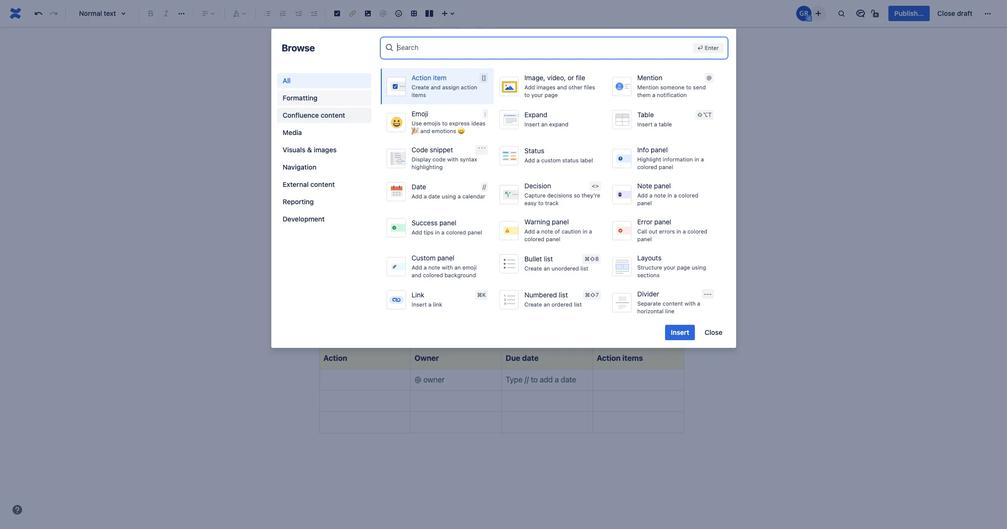 Task type: describe. For each thing, give the bounding box(es) containing it.
close for close
[[705, 328, 723, 336]]

so
[[574, 192, 580, 198]]

🎉
[[412, 128, 419, 134]]

development button
[[277, 211, 371, 227]]

info panel highlight information in a colored panel
[[637, 146, 704, 170]]

panel up the highlight on the right top of page
[[651, 146, 668, 154]]

insert button
[[665, 325, 695, 340]]

colored inside the custom panel add a note with an emoji and colored background
[[423, 272, 443, 278]]

panel down call
[[637, 236, 652, 242]]

retrospective period
[[324, 49, 401, 57]]

greg robinson image
[[797, 6, 812, 21]]

information
[[663, 156, 693, 162]]

confluence
[[283, 111, 319, 119]]

date inside main content area, start typing to enter text. text box
[[324, 27, 341, 36]]

list up create an unordered list
[[544, 255, 553, 263]]

list right ordered
[[574, 301, 582, 307]]

colored inside note panel add a note in a colored panel
[[679, 192, 699, 198]]

draft
[[958, 9, 973, 17]]

sections
[[637, 272, 660, 278]]

content for separate
[[663, 300, 683, 307]]

learned
[[615, 163, 645, 172]]

publish... button
[[889, 6, 930, 21]]

a inside the custom panel add a note with an emoji and colored background
[[424, 264, 427, 270]]

them
[[637, 92, 651, 98]]

numbered list ⌘⇧7 image
[[277, 8, 289, 19]]

add inside image, video, or file add images and other files to your page
[[524, 84, 535, 90]]

a down note
[[650, 192, 653, 198]]

add up success
[[412, 193, 422, 199]]

⏎ enter
[[698, 45, 719, 51]]

of
[[555, 228, 560, 234]]

in inside 'success panel add tips in a colored panel'
[[435, 229, 440, 235]]

4ls
[[350, 128, 369, 141]]

mention for mention someone to send them a notification
[[637, 84, 659, 90]]

a left calendar
[[458, 193, 461, 199]]

⇧⌥t
[[697, 111, 712, 118]]

emoji image
[[393, 8, 405, 19]]

separate
[[637, 300, 661, 307]]

numbered list
[[524, 291, 568, 299]]

info
[[637, 146, 649, 154]]

insert for insert
[[671, 328, 690, 336]]

note for custom
[[428, 264, 440, 270]]

label
[[580, 157, 593, 163]]

add inside the custom panel add a note with an emoji and colored background
[[412, 264, 422, 270]]

emoji
[[412, 110, 428, 118]]

list up ordered
[[559, 291, 568, 299]]

with for code snippet
[[447, 156, 458, 162]]

😄
[[458, 128, 465, 134]]

:
[[484, 111, 486, 117]]

external content
[[283, 180, 335, 188]]

navigation
[[283, 163, 317, 171]]

browse dialog
[[271, 29, 736, 529]]

<>
[[592, 183, 599, 189]]

to inside image, video, or file add images and other files to your page
[[524, 92, 530, 98]]

create for numbered
[[524, 301, 542, 307]]

@
[[707, 74, 712, 81]]

image,
[[524, 74, 545, 82]]

someone
[[660, 84, 685, 90]]

---
[[704, 291, 712, 297]]

success
[[412, 219, 438, 227]]

confluence content button
[[277, 108, 371, 123]]

code
[[412, 146, 428, 154]]

action item
[[412, 74, 447, 82]]

a right caution
[[589, 228, 592, 234]]

errors
[[659, 228, 675, 234]]

create an unordered list
[[524, 265, 588, 271]]

[]
[[482, 74, 486, 81]]

code snippet
[[412, 146, 453, 154]]

expand
[[549, 121, 569, 127]]

undo ⌘z image
[[33, 8, 44, 19]]

action for action items
[[597, 354, 621, 362]]

capture decisions so they're easy to track
[[524, 192, 600, 206]]

bullet list
[[524, 255, 553, 263]]

panel down the of
[[546, 236, 560, 242]]

insert a link
[[412, 301, 442, 307]]

a inside the mention someone to send them a notification
[[652, 92, 656, 98]]

formatting
[[283, 94, 318, 102]]

bold ⌘b image
[[145, 8, 157, 19]]

a inside status add a custom status label
[[537, 157, 540, 163]]

publish...
[[895, 9, 924, 17]]

decisions
[[547, 192, 572, 198]]

close for close draft
[[938, 9, 956, 17]]

an inside the custom panel add a note with an emoji and colored background
[[454, 264, 461, 270]]

in inside note panel add a note in a colored panel
[[668, 192, 672, 198]]

advanced search image
[[385, 43, 394, 52]]

display
[[412, 156, 431, 162]]

and inside use emojis to express ideas 🎉 and emotions 😄
[[420, 128, 430, 134]]

an down numbered list
[[544, 301, 550, 307]]

insert a table
[[637, 121, 672, 127]]

unordered
[[552, 265, 579, 271]]

panel up the of
[[552, 218, 569, 226]]

//
[[483, 183, 486, 190]]

&
[[307, 146, 312, 154]]

colored inside 'success panel add tips in a colored panel'
[[446, 229, 466, 235]]

in inside warning panel add a note of caution in a colored panel
[[583, 228, 588, 234]]

panel right success
[[439, 219, 456, 227]]

formatting button
[[277, 90, 371, 106]]

a inside error panel call out errors in a colored panel
[[683, 228, 686, 234]]

⌘k
[[477, 292, 486, 298]]

create an ordered list
[[524, 301, 582, 307]]

add inside 'success panel add tips in a colored panel'
[[412, 229, 422, 235]]

visuals & images
[[283, 146, 337, 154]]

close button
[[699, 325, 729, 340]]

a inside info panel highlight information in a colored panel
[[701, 156, 704, 162]]

image, video, or file add images and other files to your page
[[524, 74, 595, 98]]

use
[[412, 120, 422, 126]]

0 horizontal spatial using
[[442, 193, 456, 199]]

add inside note panel add a note in a colored panel
[[637, 192, 648, 198]]

close draft button
[[932, 6, 979, 21]]

your inside image, video, or file add images and other files to your page
[[531, 92, 543, 98]]

note for note
[[654, 192, 666, 198]]

structure
[[637, 264, 662, 270]]

items inside main content area, start typing to enter text. text box
[[623, 354, 643, 362]]

error panel call out errors in a colored panel
[[637, 218, 708, 242]]

with inside the custom panel add a note with an emoji and colored background
[[442, 264, 453, 270]]

bullet
[[524, 255, 542, 263]]

browse
[[282, 42, 315, 53]]

bullet list ⌘⇧8 image
[[262, 8, 273, 19]]

panel up errors
[[654, 218, 671, 226]]

loathed
[[542, 163, 572, 172]]

and inside create and assign action items
[[431, 84, 441, 90]]

snippet
[[430, 146, 453, 154]]

visuals & images button
[[277, 142, 371, 158]]

list down ⌘⇧8
[[581, 265, 588, 271]]

in inside info panel highlight information in a colored panel
[[695, 156, 699, 162]]

using inside the layouts structure your page using sections
[[692, 264, 706, 270]]

calendar
[[462, 193, 485, 199]]

expand insert an expand
[[524, 111, 569, 127]]

highlight
[[637, 156, 661, 162]]

create and assign action items
[[412, 84, 477, 98]]

all button
[[277, 73, 371, 88]]



Task type: vqa. For each thing, say whether or not it's contained in the screenshot.


Task type: locate. For each thing, give the bounding box(es) containing it.
⏎
[[698, 45, 704, 51]]

decision image
[[321, 79, 337, 94]]

link
[[412, 291, 424, 299]]

create inside create and assign action items
[[412, 84, 429, 90]]

1 horizontal spatial items
[[623, 354, 643, 362]]

link image
[[347, 8, 358, 19]]

0 horizontal spatial date
[[324, 27, 341, 36]]

1 horizontal spatial date
[[522, 354, 539, 362]]

note
[[654, 192, 666, 198], [541, 228, 553, 234], [428, 264, 440, 270]]

an up background on the bottom left of the page
[[454, 264, 461, 270]]

panel up 'emoji'
[[468, 229, 482, 235]]

0 vertical spatial create
[[412, 84, 429, 90]]

action for action item
[[412, 74, 431, 82]]

your
[[531, 92, 543, 98], [664, 264, 676, 270]]

1 vertical spatial with
[[442, 264, 453, 270]]

insert down line
[[671, 328, 690, 336]]

a inside separate content with a horizontal line
[[697, 300, 700, 307]]

1 vertical spatial page
[[677, 264, 690, 270]]

0 horizontal spatial note
[[428, 264, 440, 270]]

date down action item icon
[[324, 27, 341, 36]]

0 horizontal spatial page
[[545, 92, 558, 98]]

redo ⌘⇧z image
[[48, 8, 60, 19]]

date inside browse dialog
[[428, 193, 440, 199]]

code
[[432, 156, 446, 162]]

media button
[[277, 125, 371, 140]]

1 vertical spatial items
[[623, 354, 643, 362]]

2 mention from the top
[[637, 84, 659, 90]]

1 vertical spatial images
[[314, 146, 337, 154]]

layouts image
[[424, 8, 435, 19]]

and down custom
[[412, 272, 421, 278]]

action inside browse dialog
[[412, 74, 431, 82]]

0 horizontal spatial date
[[428, 193, 440, 199]]

add down custom
[[412, 264, 422, 270]]

a up error panel call out errors in a colored panel
[[674, 192, 677, 198]]

add down warning
[[524, 228, 535, 234]]

using
[[442, 193, 456, 199], [692, 264, 706, 270]]

with inside "display code with syntax highlighting"
[[447, 156, 458, 162]]

create down bullet
[[524, 265, 542, 271]]

note down custom
[[428, 264, 440, 270]]

emoji
[[462, 264, 477, 270]]

colored down warning
[[524, 236, 544, 242]]

insert for insert a link
[[412, 301, 427, 307]]

images
[[537, 84, 556, 90], [314, 146, 337, 154]]

0 vertical spatial with
[[447, 156, 458, 162]]

0 vertical spatial items
[[412, 92, 426, 98]]

emojis
[[423, 120, 441, 126]]

with inside separate content with a horizontal line
[[685, 300, 696, 307]]

a up success
[[424, 193, 427, 199]]

add inside status add a custom status label
[[524, 157, 535, 163]]

1 vertical spatial close
[[705, 328, 723, 336]]

create down numbered
[[524, 301, 542, 307]]

0 horizontal spatial close
[[705, 328, 723, 336]]

status
[[524, 147, 544, 155]]

table image
[[408, 8, 420, 19]]

video,
[[547, 74, 566, 82]]

0 vertical spatial note
[[654, 192, 666, 198]]

to down image,
[[524, 92, 530, 98]]

create down action item
[[412, 84, 429, 90]]

0 vertical spatial close
[[938, 9, 956, 17]]

a left table
[[654, 121, 657, 127]]

close right insert button
[[705, 328, 723, 336]]

display code with syntax highlighting
[[412, 156, 477, 170]]

colored right errors
[[688, 228, 708, 234]]

list
[[544, 255, 553, 263], [581, 265, 588, 271], [559, 291, 568, 299], [574, 301, 582, 307]]

1 vertical spatial content
[[311, 180, 335, 188]]

2 vertical spatial content
[[663, 300, 683, 307]]

1 vertical spatial date
[[522, 354, 539, 362]]

2 vertical spatial create
[[524, 301, 542, 307]]

with up insert button
[[685, 300, 696, 307]]

an inside 'expand insert an expand'
[[541, 121, 548, 127]]

2 vertical spatial note
[[428, 264, 440, 270]]

in right errors
[[677, 228, 681, 234]]

to inside capture decisions so they're easy to track
[[538, 200, 544, 206]]

4ls retrospective
[[348, 128, 434, 141]]

content inside separate content with a horizontal line
[[663, 300, 683, 307]]

add image, video, or file image
[[362, 8, 374, 19]]

page inside the layouts structure your page using sections
[[677, 264, 690, 270]]

1 mention from the top
[[637, 74, 663, 82]]

warning panel add a note of caution in a colored panel
[[524, 218, 592, 242]]

for
[[499, 163, 509, 172]]

action item image
[[332, 8, 343, 19]]

colored right tips
[[446, 229, 466, 235]]

content down formatting 'button'
[[321, 111, 345, 119]]

page down video,
[[545, 92, 558, 98]]

to down capture in the right of the page
[[538, 200, 544, 206]]

0 horizontal spatial action
[[324, 354, 347, 362]]

0 horizontal spatial your
[[531, 92, 543, 98]]

1 vertical spatial note
[[541, 228, 553, 234]]

panel down note
[[637, 200, 652, 206]]

table
[[659, 121, 672, 127]]

date inside browse dialog
[[412, 183, 426, 191]]

close
[[938, 9, 956, 17], [705, 328, 723, 336]]

caution
[[562, 228, 581, 234]]

add left tips
[[412, 229, 422, 235]]

file
[[576, 74, 585, 82]]

page inside image, video, or file add images and other files to your page
[[545, 92, 558, 98]]

panel
[[651, 146, 668, 154], [659, 164, 673, 170], [654, 182, 671, 190], [637, 200, 652, 206], [552, 218, 569, 226], [654, 218, 671, 226], [439, 219, 456, 227], [468, 229, 482, 235], [546, 236, 560, 242], [637, 236, 652, 242], [437, 254, 454, 262]]

create for action
[[412, 84, 429, 90]]

mention inside the mention someone to send them a notification
[[637, 84, 659, 90]]

with for divider
[[685, 300, 696, 307]]

colored down the highlight on the right top of page
[[637, 164, 657, 170]]

add down note
[[637, 192, 648, 198]]

link
[[433, 301, 442, 307]]

content for external
[[311, 180, 335, 188]]

and
[[557, 84, 567, 90], [431, 84, 441, 90], [420, 128, 430, 134], [412, 272, 421, 278]]

visuals
[[283, 146, 306, 154]]

a down warning
[[537, 228, 540, 234]]

reporting button
[[277, 194, 371, 210]]

panel right custom
[[437, 254, 454, 262]]

2 horizontal spatial note
[[654, 192, 666, 198]]

a right the information
[[701, 156, 704, 162]]

decision
[[524, 182, 551, 190]]

confluence image
[[8, 6, 23, 21], [8, 6, 23, 21]]

to left send
[[686, 84, 692, 90]]

action
[[412, 74, 431, 82], [324, 354, 347, 362], [597, 354, 621, 362]]

your inside the layouts structure your page using sections
[[664, 264, 676, 270]]

action items
[[597, 354, 643, 362]]

in right tips
[[435, 229, 440, 235]]

warning
[[524, 218, 550, 226]]

use emojis to express ideas 🎉 and emotions 😄
[[412, 120, 485, 134]]

content inside button
[[311, 180, 335, 188]]

longed
[[470, 163, 497, 172]]

and right 🎉
[[420, 128, 430, 134]]

items
[[412, 92, 426, 98], [623, 354, 643, 362]]

items inside create and assign action items
[[412, 92, 426, 98]]

an down bullet list
[[544, 265, 550, 271]]

2 vertical spatial with
[[685, 300, 696, 307]]

a up close button
[[697, 300, 700, 307]]

notification
[[657, 92, 687, 98]]

to inside the mention someone to send them a notification
[[686, 84, 692, 90]]

1 horizontal spatial close
[[938, 9, 956, 17]]

mention image
[[378, 8, 389, 19]]

images inside button
[[314, 146, 337, 154]]

page right structure
[[677, 264, 690, 270]]

with up background on the bottom left of the page
[[442, 264, 453, 270]]

media
[[283, 128, 302, 136]]

send
[[693, 84, 706, 90]]

easy
[[524, 200, 537, 206]]

note left the of
[[541, 228, 553, 234]]

in inside error panel call out errors in a colored panel
[[677, 228, 681, 234]]

your down image,
[[531, 92, 543, 98]]

insert for insert a table
[[637, 121, 653, 127]]

numbered
[[524, 291, 557, 299]]

error
[[637, 218, 653, 226]]

content inside button
[[321, 111, 345, 119]]

0 vertical spatial images
[[537, 84, 556, 90]]

add inside warning panel add a note of caution in a colored panel
[[524, 228, 535, 234]]

insert inside 'expand insert an expand'
[[524, 121, 540, 127]]

1 horizontal spatial images
[[537, 84, 556, 90]]

to up emotions
[[442, 120, 448, 126]]

tips
[[424, 229, 434, 235]]

date up success
[[428, 193, 440, 199]]

0 vertical spatial your
[[531, 92, 543, 98]]

due
[[506, 354, 521, 362]]

panel right note
[[654, 182, 671, 190]]

navigation button
[[277, 160, 371, 175]]

status
[[562, 157, 579, 163]]

0 vertical spatial date
[[428, 193, 440, 199]]

emotions
[[432, 128, 456, 134]]

search field
[[397, 39, 689, 56]]

period
[[377, 49, 401, 57]]

success panel add tips in a colored panel
[[412, 219, 482, 235]]

date
[[324, 27, 341, 36], [412, 183, 426, 191]]

confluence content
[[283, 111, 345, 119]]

1 vertical spatial mention
[[637, 84, 659, 90]]

with right code
[[447, 156, 458, 162]]

external
[[283, 180, 309, 188]]

colored down the information
[[679, 192, 699, 198]]

add down status
[[524, 157, 535, 163]]

1 - from the left
[[704, 291, 707, 297]]

a down status
[[537, 157, 540, 163]]

note
[[637, 182, 652, 190]]

external content button
[[277, 177, 371, 192]]

outdent ⇧tab image
[[293, 8, 304, 19]]

a right errors
[[683, 228, 686, 234]]

colored inside warning panel add a note of caution in a colored panel
[[524, 236, 544, 242]]

note panel add a note in a colored panel
[[637, 182, 699, 206]]

mention for mention
[[637, 74, 663, 82]]

1 vertical spatial date
[[412, 183, 426, 191]]

and inside image, video, or file add images and other files to your page
[[557, 84, 567, 90]]

owner
[[415, 354, 439, 362]]

⌘⇧8
[[585, 256, 599, 262]]

express
[[449, 120, 470, 126]]

retrospective
[[371, 128, 434, 141]]

create for bullet
[[524, 265, 542, 271]]

indent tab image
[[308, 8, 320, 19]]

3 - from the left
[[709, 291, 712, 297]]

insert down expand
[[524, 121, 540, 127]]

and down item
[[431, 84, 441, 90]]

an down expand
[[541, 121, 548, 127]]

action for action
[[324, 354, 347, 362]]

images down video,
[[537, 84, 556, 90]]

development
[[283, 215, 325, 223]]

status add a custom status label
[[524, 147, 593, 163]]

content for confluence
[[321, 111, 345, 119]]

1 horizontal spatial action
[[412, 74, 431, 82]]

track
[[545, 200, 559, 206]]

1 vertical spatial create
[[524, 265, 542, 271]]

content down navigation button
[[311, 180, 335, 188]]

a left link
[[428, 301, 431, 307]]

1 horizontal spatial page
[[677, 264, 690, 270]]

a
[[652, 92, 656, 98], [654, 121, 657, 127], [701, 156, 704, 162], [537, 157, 540, 163], [650, 192, 653, 198], [674, 192, 677, 198], [424, 193, 427, 199], [458, 193, 461, 199], [537, 228, 540, 234], [589, 228, 592, 234], [683, 228, 686, 234], [441, 229, 444, 235], [424, 264, 427, 270], [697, 300, 700, 307], [428, 301, 431, 307]]

with
[[447, 156, 458, 162], [442, 264, 453, 270], [685, 300, 696, 307]]

to inside use emojis to express ideas 🎉 and emotions 😄
[[442, 120, 448, 126]]

an
[[541, 121, 548, 127], [454, 264, 461, 270], [544, 265, 550, 271], [544, 301, 550, 307]]

and inside the custom panel add a note with an emoji and colored background
[[412, 272, 421, 278]]

1 horizontal spatial note
[[541, 228, 553, 234]]

divider
[[637, 290, 659, 298]]

mention someone to send them a notification
[[637, 84, 706, 98]]

background
[[445, 272, 476, 278]]

in up error panel call out errors in a colored panel
[[668, 192, 672, 198]]

a right tips
[[441, 229, 444, 235]]

note inside warning panel add a note of caution in a colored panel
[[541, 228, 553, 234]]

note for warning
[[541, 228, 553, 234]]

insert down link
[[412, 301, 427, 307]]

layouts structure your page using sections
[[637, 254, 706, 278]]

colored
[[637, 164, 657, 170], [679, 192, 699, 198], [688, 228, 708, 234], [446, 229, 466, 235], [524, 236, 544, 242], [423, 272, 443, 278]]

add
[[524, 84, 535, 90], [524, 157, 535, 163], [637, 192, 648, 198], [412, 193, 422, 199], [524, 228, 535, 234], [412, 229, 422, 235], [412, 264, 422, 270]]

colored inside info panel highlight information in a colored panel
[[637, 164, 657, 170]]

a down custom
[[424, 264, 427, 270]]

1 vertical spatial using
[[692, 264, 706, 270]]

images inside image, video, or file add images and other files to your page
[[537, 84, 556, 90]]

0 vertical spatial page
[[545, 92, 558, 98]]

ordered
[[552, 301, 572, 307]]

content
[[321, 111, 345, 119], [311, 180, 335, 188], [663, 300, 683, 307]]

in right the information
[[695, 156, 699, 162]]

reporting
[[283, 197, 314, 206]]

2 - from the left
[[707, 291, 709, 297]]

date right due
[[522, 354, 539, 362]]

ideas
[[471, 120, 485, 126]]

panel down the information
[[659, 164, 673, 170]]

2 horizontal spatial action
[[597, 354, 621, 362]]

horizontal
[[637, 308, 664, 314]]

0 vertical spatial using
[[442, 193, 456, 199]]

1 vertical spatial your
[[664, 264, 676, 270]]

add down image,
[[524, 84, 535, 90]]

0 vertical spatial mention
[[637, 74, 663, 82]]

retrospective
[[324, 49, 375, 57]]

1 horizontal spatial your
[[664, 264, 676, 270]]

0 horizontal spatial images
[[314, 146, 337, 154]]

insert inside button
[[671, 328, 690, 336]]

a inside 'success panel add tips in a colored panel'
[[441, 229, 444, 235]]

using left calendar
[[442, 193, 456, 199]]

panel inside the custom panel add a note with an emoji and colored background
[[437, 254, 454, 262]]

create
[[412, 84, 429, 90], [524, 265, 542, 271], [524, 301, 542, 307]]

and down video,
[[557, 84, 567, 90]]

0 vertical spatial date
[[324, 27, 341, 36]]

date inside main content area, start typing to enter text. text box
[[522, 354, 539, 362]]

note up out
[[654, 192, 666, 198]]

colored down custom
[[423, 272, 443, 278]]

italic ⌘i image
[[160, 8, 172, 19]]

add a date using a calendar
[[412, 193, 485, 199]]

your right structure
[[664, 264, 676, 270]]

note inside note panel add a note in a colored panel
[[654, 192, 666, 198]]

Main content area, start typing to enter text. text field
[[314, 0, 690, 460]]

a right them
[[652, 92, 656, 98]]

insert down table
[[637, 121, 653, 127]]

1 horizontal spatial using
[[692, 264, 706, 270]]

close inside browse dialog
[[705, 328, 723, 336]]

0 horizontal spatial items
[[412, 92, 426, 98]]

longed for
[[470, 163, 509, 172]]

in right caution
[[583, 228, 588, 234]]

date down highlighting
[[412, 183, 426, 191]]

custom
[[541, 157, 561, 163]]

content up line
[[663, 300, 683, 307]]

using up ---
[[692, 264, 706, 270]]

colored inside error panel call out errors in a colored panel
[[688, 228, 708, 234]]

0 vertical spatial content
[[321, 111, 345, 119]]

note inside the custom panel add a note with an emoji and colored background
[[428, 264, 440, 270]]

1 horizontal spatial date
[[412, 183, 426, 191]]

images right &
[[314, 146, 337, 154]]

close left draft
[[938, 9, 956, 17]]



